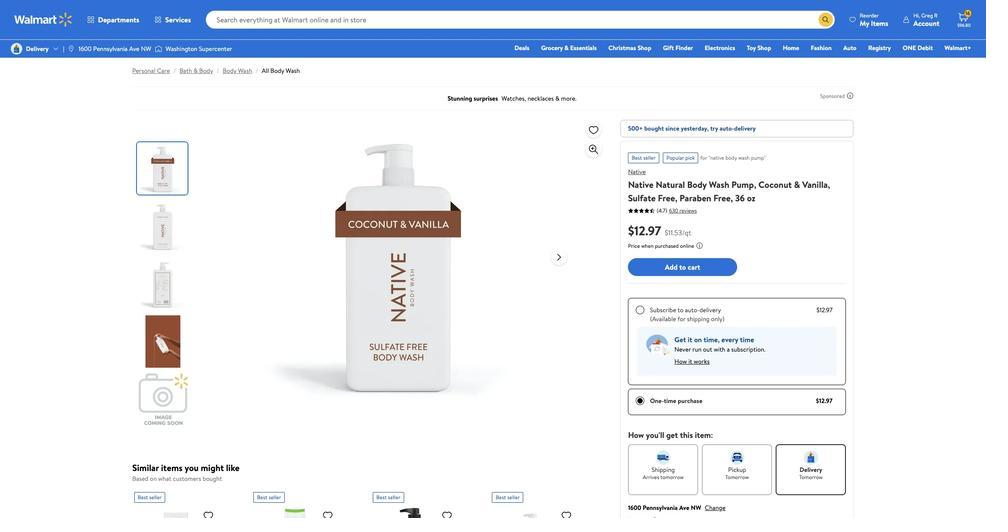 Task type: locate. For each thing, give the bounding box(es) containing it.
to left cart
[[679, 262, 686, 272]]

1 horizontal spatial shop
[[757, 43, 771, 52]]

free,
[[658, 192, 677, 204], [713, 192, 733, 204]]

pump"
[[751, 154, 766, 162]]

wash left pump,
[[709, 179, 729, 191]]

1 tomorrow from the left
[[725, 474, 749, 481]]

this
[[680, 430, 693, 441]]

walmart image
[[14, 13, 73, 27]]

2 / from the left
[[217, 66, 219, 75]]

$11.53/qt
[[665, 228, 691, 238]]

product group
[[134, 489, 234, 518], [253, 489, 353, 518], [373, 489, 472, 518], [492, 489, 592, 518]]

wash right the "all"
[[286, 66, 300, 75]]

works
[[694, 357, 710, 366]]

tomorrow
[[660, 474, 684, 481]]

0 horizontal spatial shop
[[638, 43, 651, 52]]

legal information image
[[696, 242, 703, 249]]

time left purchase
[[664, 397, 676, 406]]

2 vertical spatial $12.97
[[816, 397, 833, 406]]

Search search field
[[206, 11, 835, 29]]

0 vertical spatial pennsylvania
[[93, 44, 128, 53]]

1 shop from the left
[[638, 43, 651, 52]]

add to favorites list, irish spring mens body wash pump, original clean scented body wash for men, 30 oz pump image
[[442, 510, 452, 518]]

0 vertical spatial delivery
[[26, 44, 49, 53]]

ave for 1600 pennsylvania ave nw
[[129, 44, 139, 53]]

2 horizontal spatial &
[[794, 179, 800, 191]]

search icon image
[[822, 16, 829, 23]]

0 horizontal spatial tomorrow
[[725, 474, 749, 481]]

2 native from the top
[[628, 179, 654, 191]]

1 vertical spatial delivery
[[700, 306, 721, 315]]

change
[[705, 504, 726, 513]]

pennsylvania down the departments popup button
[[93, 44, 128, 53]]

3 product group from the left
[[373, 489, 472, 518]]

0 vertical spatial it
[[688, 335, 692, 345]]

body right the "all"
[[270, 66, 284, 75]]

ave for 1600 pennsylvania ave nw change
[[679, 504, 689, 513]]

0 horizontal spatial pennsylvania
[[93, 44, 128, 53]]

delivery left |
[[26, 44, 49, 53]]

auto- inside subscribe to auto-delivery (available for shipping only)
[[685, 306, 700, 315]]

similar
[[132, 462, 159, 474]]

0 horizontal spatial time
[[664, 397, 676, 406]]

best seller for irish spring mens body wash pump, original clean scented body wash for men, 30 oz pump image on the left bottom of the page
[[376, 494, 400, 501]]

auto- left only)
[[685, 306, 700, 315]]

 image
[[155, 44, 162, 53], [68, 45, 75, 52]]

free, up 630
[[658, 192, 677, 204]]

0 horizontal spatial auto-
[[685, 306, 700, 315]]

ave
[[129, 44, 139, 53], [679, 504, 689, 513]]

1 horizontal spatial  image
[[155, 44, 162, 53]]

ad disclaimer and feedback for skylinedisplayad image
[[847, 92, 854, 99]]

to for subscribe
[[678, 306, 684, 315]]

time up 'subscription.' at the right bottom of page
[[740, 335, 754, 345]]

1 vertical spatial delivery
[[800, 466, 822, 474]]

0 vertical spatial how
[[675, 357, 687, 366]]

1600 for 1600 pennsylvania ave nw change
[[628, 504, 641, 513]]

best for third 'product' group from right
[[257, 494, 267, 501]]

1600 for 1600 pennsylvania ave nw
[[79, 44, 92, 53]]

change button
[[705, 504, 726, 513]]

auto link
[[839, 43, 861, 53]]

auto-
[[720, 124, 734, 133], [685, 306, 700, 315]]

r
[[934, 11, 938, 19]]

native
[[628, 167, 646, 176], [628, 179, 654, 191]]

seller for 1st 'product' group
[[149, 494, 162, 501]]

 image
[[11, 43, 22, 55]]

shop inside "link"
[[757, 43, 771, 52]]

to right subscribe
[[678, 306, 684, 315]]

all
[[262, 66, 269, 75]]

best seller down based
[[138, 494, 162, 501]]

1 vertical spatial ave
[[679, 504, 689, 513]]

grocery & essentials link
[[537, 43, 601, 53]]

it right the get
[[688, 335, 692, 345]]

0 horizontal spatial /
[[174, 66, 176, 75]]

1 horizontal spatial 1600
[[628, 504, 641, 513]]

home
[[783, 43, 799, 52]]

best for 1st 'product' group
[[138, 494, 148, 501]]

0 horizontal spatial 1600
[[79, 44, 92, 53]]

to inside subscribe to auto-delivery (available for shipping only)
[[678, 306, 684, 315]]

1 vertical spatial nw
[[691, 504, 701, 513]]

wash
[[238, 66, 252, 75], [286, 66, 300, 75], [709, 179, 729, 191]]

seller up irish spring mens body wash pump, original clean scented body wash for men, 30 oz pump image on the left bottom of the page
[[388, 494, 400, 501]]

wash left the "all"
[[238, 66, 252, 75]]

toy
[[747, 43, 756, 52]]

pick
[[685, 154, 695, 162]]

it
[[688, 335, 692, 345], [688, 357, 692, 366]]

tomorrow
[[725, 474, 749, 481], [799, 474, 823, 481]]

nw
[[141, 44, 151, 53], [691, 504, 701, 513]]

1 horizontal spatial time
[[740, 335, 754, 345]]

1 vertical spatial time
[[664, 397, 676, 406]]

best
[[632, 154, 642, 162], [138, 494, 148, 501], [257, 494, 267, 501], [376, 494, 387, 501], [496, 494, 506, 501]]

0 vertical spatial for
[[700, 154, 707, 162]]

customers
[[173, 474, 201, 483]]

how
[[675, 357, 687, 366], [628, 430, 644, 441]]

on up run
[[694, 335, 702, 345]]

1 horizontal spatial pennsylvania
[[643, 504, 678, 513]]

shop right christmas
[[638, 43, 651, 52]]

toy shop
[[747, 43, 771, 52]]

Walmart Site-Wide search field
[[206, 11, 835, 29]]

best seller up irish spring mens body wash pump, original clean scented body wash for men, 30 oz pump image on the left bottom of the page
[[376, 494, 400, 501]]

delivery tomorrow
[[799, 466, 823, 481]]

0 horizontal spatial bought
[[203, 474, 222, 483]]

best up "dove refreshing body wash cucumber and green tea cleanser, 20 oz" image in the left of the page
[[257, 494, 267, 501]]

get
[[666, 430, 678, 441]]

nw left the change button
[[691, 504, 701, 513]]

1 horizontal spatial delivery
[[800, 466, 822, 474]]

0 horizontal spatial for
[[678, 315, 686, 324]]

1 product group from the left
[[134, 489, 234, 518]]

& right bath
[[194, 66, 198, 75]]

1 vertical spatial auto-
[[685, 306, 700, 315]]

0 horizontal spatial delivery
[[700, 306, 721, 315]]

best seller up "dove refreshing body wash cucumber and green tea cleanser, 20 oz" image in the left of the page
[[257, 494, 281, 501]]

0 horizontal spatial delivery
[[26, 44, 49, 53]]

seller up native link
[[643, 154, 656, 162]]

it left works
[[688, 357, 692, 366]]

auto- right "try"
[[720, 124, 734, 133]]

native natural body wash pump, sea salt & cedar, sulfate free, paraben free, 36 oz image
[[492, 506, 575, 518]]

0 horizontal spatial wash
[[238, 66, 252, 75]]

1 horizontal spatial free,
[[713, 192, 733, 204]]

1 horizontal spatial delivery
[[734, 124, 756, 133]]

(4.7) 630 reviews
[[657, 207, 697, 214]]

add to cart button
[[628, 258, 737, 276]]

personal care link
[[132, 66, 170, 75]]

free, left 36
[[713, 192, 733, 204]]

/
[[174, 66, 176, 75], [217, 66, 219, 75], [256, 66, 258, 75]]

500+
[[628, 124, 643, 133]]

get it on time, every time never run out with a subscription. how it works
[[675, 335, 765, 366]]

pennsylvania down the arrives
[[643, 504, 678, 513]]

for
[[700, 154, 707, 162], [678, 315, 686, 324]]

bought down might
[[203, 474, 222, 483]]

add to favorites list, native natural body wash, coconut & vanilla, sulfate free, paraben free, 18 oz image
[[203, 510, 214, 518]]

/ left body wash link
[[217, 66, 219, 75]]

0 horizontal spatial ave
[[129, 44, 139, 53]]

ave up personal in the left top of the page
[[129, 44, 139, 53]]

1 vertical spatial bought
[[203, 474, 222, 483]]

shop
[[638, 43, 651, 52], [757, 43, 771, 52]]

with
[[714, 345, 725, 354]]

nw up personal in the left top of the page
[[141, 44, 151, 53]]

& left vanilla,
[[794, 179, 800, 191]]

1 horizontal spatial on
[[694, 335, 702, 345]]

1 vertical spatial to
[[678, 306, 684, 315]]

wash inside native native natural body wash pump, coconut & vanilla, sulfate free, paraben free, 36 oz
[[709, 179, 729, 191]]

add to cart
[[665, 262, 700, 272]]

tomorrow down 'intent image for pickup'
[[725, 474, 749, 481]]

1 vertical spatial on
[[150, 474, 157, 483]]

delivery up the wash
[[734, 124, 756, 133]]

4 product group from the left
[[492, 489, 592, 518]]

body
[[726, 154, 737, 162]]

services
[[165, 15, 191, 25]]

 image for washington supercenter
[[155, 44, 162, 53]]

1 vertical spatial native
[[628, 179, 654, 191]]

0 vertical spatial native
[[628, 167, 646, 176]]

arrives
[[643, 474, 659, 481]]

best up native natural body wash pump, sea salt & cedar, sulfate free, paraben free, 36 oz image
[[496, 494, 506, 501]]

0 horizontal spatial free,
[[658, 192, 677, 204]]

0 vertical spatial $12.97
[[628, 222, 661, 239]]

2 horizontal spatial /
[[256, 66, 258, 75]]

to inside button
[[679, 262, 686, 272]]

on
[[694, 335, 702, 345], [150, 474, 157, 483]]

1 vertical spatial $12.97
[[817, 306, 833, 315]]

1 vertical spatial it
[[688, 357, 692, 366]]

pennsylvania
[[93, 44, 128, 53], [643, 504, 678, 513]]

1 horizontal spatial ave
[[679, 504, 689, 513]]

delivery inside delivery tomorrow
[[800, 466, 822, 474]]

christmas
[[608, 43, 636, 52]]

3 / from the left
[[256, 66, 258, 75]]

0 vertical spatial 1600
[[79, 44, 92, 53]]

1 horizontal spatial &
[[564, 43, 569, 52]]

0 vertical spatial on
[[694, 335, 702, 345]]

1 horizontal spatial auto-
[[720, 124, 734, 133]]

native up "sulfate"
[[628, 167, 646, 176]]

my
[[860, 18, 869, 28]]

add to favorites list, native natural body wash pump, coconut & vanilla, sulfate free, paraben free, 36 oz image
[[588, 124, 599, 135]]

bought left since in the top of the page
[[644, 124, 664, 133]]

add
[[665, 262, 678, 272]]

(available
[[650, 315, 676, 324]]

native natural body wash pump, coconut & vanilla, sulfate free, paraben free, 36 oz - image 4 of 5 image
[[137, 316, 189, 368]]

shipping
[[652, 466, 675, 474]]

0 horizontal spatial  image
[[68, 45, 75, 52]]

nw for 1600 pennsylvania ave nw change
[[691, 504, 701, 513]]

purchased
[[655, 242, 679, 250]]

2 tomorrow from the left
[[799, 474, 823, 481]]

& right 'grocery' at top
[[564, 43, 569, 52]]

add to favorites list, dove refreshing body wash cucumber and green tea cleanser, 20 oz image
[[322, 510, 333, 518]]

1600 pennsylvania ave nw change
[[628, 504, 726, 513]]

None radio
[[636, 397, 645, 406]]

 image right |
[[68, 45, 75, 52]]

how inside the get it on time, every time never run out with a subscription. how it works
[[675, 357, 687, 366]]

get
[[675, 335, 686, 345]]

on left what on the bottom left of the page
[[150, 474, 157, 483]]

1 vertical spatial how
[[628, 430, 644, 441]]

native natural body wash, coconut & vanilla, sulfate free, paraben free, 18 oz image
[[134, 506, 217, 518]]

0 vertical spatial bought
[[644, 124, 664, 133]]

body up paraben
[[687, 179, 707, 191]]

best up irish spring mens body wash pump, original clean scented body wash for men, 30 oz pump image on the left bottom of the page
[[376, 494, 387, 501]]

/ left bath
[[174, 66, 176, 75]]

sulfate
[[628, 192, 656, 204]]

sponsored
[[820, 92, 845, 100]]

None radio
[[636, 306, 645, 315]]

might
[[201, 462, 224, 474]]

1 horizontal spatial how
[[675, 357, 687, 366]]

seller up native natural body wash pump, sea salt & cedar, sulfate free, paraben free, 36 oz image
[[507, 494, 520, 501]]

tomorrow down intent image for delivery
[[799, 474, 823, 481]]

0 vertical spatial nw
[[141, 44, 151, 53]]

vanilla,
[[802, 179, 830, 191]]

delivery for delivery
[[26, 44, 49, 53]]

0 vertical spatial ave
[[129, 44, 139, 53]]

2 horizontal spatial wash
[[709, 179, 729, 191]]

gift
[[663, 43, 674, 52]]

best seller up native natural body wash pump, sea salt & cedar, sulfate free, paraben free, 36 oz image
[[496, 494, 520, 501]]

0 vertical spatial time
[[740, 335, 754, 345]]

for left "native
[[700, 154, 707, 162]]

2 vertical spatial &
[[794, 179, 800, 191]]

1 horizontal spatial wash
[[286, 66, 300, 75]]

bought
[[644, 124, 664, 133], [203, 474, 222, 483]]

1 vertical spatial for
[[678, 315, 686, 324]]

0 vertical spatial to
[[679, 262, 686, 272]]

intent image for shipping image
[[656, 451, 670, 465]]

1 native from the top
[[628, 167, 646, 176]]

/ left the "all"
[[256, 66, 258, 75]]

ave left the change button
[[679, 504, 689, 513]]

2 free, from the left
[[713, 192, 733, 204]]

delivery up time, in the bottom of the page
[[700, 306, 721, 315]]

0 vertical spatial delivery
[[734, 124, 756, 133]]

for left shipping
[[678, 315, 686, 324]]

delivery down intent image for delivery
[[800, 466, 822, 474]]

reorder my items
[[860, 11, 888, 28]]

to
[[679, 262, 686, 272], [678, 306, 684, 315]]

how left you'll
[[628, 430, 644, 441]]

2 shop from the left
[[757, 43, 771, 52]]

seller down what on the bottom left of the page
[[149, 494, 162, 501]]

seller up "dove refreshing body wash cucumber and green tea cleanser, 20 oz" image in the left of the page
[[269, 494, 281, 501]]

shop right toy
[[757, 43, 771, 52]]

you
[[185, 462, 199, 474]]

1 horizontal spatial nw
[[691, 504, 701, 513]]

one debit link
[[899, 43, 937, 53]]

pickup
[[728, 466, 746, 474]]

 image up care
[[155, 44, 162, 53]]

seller for fourth 'product' group from the left
[[507, 494, 520, 501]]

native down native link
[[628, 179, 654, 191]]

0 horizontal spatial nw
[[141, 44, 151, 53]]

best for 2nd 'product' group from right
[[376, 494, 387, 501]]

native natural body wash pump, coconut & vanilla, sulfate free, paraben free, 36 oz - image 2 of 5 image
[[137, 200, 189, 252]]

500+ bought since yesterday, try auto-delivery
[[628, 124, 756, 133]]

time,
[[704, 335, 720, 345]]

0 horizontal spatial on
[[150, 474, 157, 483]]

greg
[[921, 11, 933, 19]]

1 vertical spatial pennsylvania
[[643, 504, 678, 513]]

departments button
[[80, 9, 147, 30]]

1 horizontal spatial tomorrow
[[799, 474, 823, 481]]

personal
[[132, 66, 155, 75]]

how down never at the bottom right of the page
[[675, 357, 687, 366]]

0 horizontal spatial &
[[194, 66, 198, 75]]

1 vertical spatial 1600
[[628, 504, 641, 513]]

best down based
[[138, 494, 148, 501]]

1 horizontal spatial /
[[217, 66, 219, 75]]

since
[[666, 124, 679, 133]]



Task type: vqa. For each thing, say whether or not it's contained in the screenshot.
Category Shop minis and collectibles image
no



Task type: describe. For each thing, give the bounding box(es) containing it.
run
[[693, 345, 702, 354]]

fashion link
[[807, 43, 836, 53]]

every
[[721, 335, 738, 345]]

washington supercenter
[[166, 44, 232, 53]]

$96.80
[[957, 22, 971, 28]]

subscribe
[[650, 306, 676, 315]]

oz
[[747, 192, 755, 204]]

nw for 1600 pennsylvania ave nw
[[141, 44, 151, 53]]

all body wash link
[[262, 66, 300, 75]]

what
[[158, 474, 171, 483]]

registry
[[868, 43, 891, 52]]

price when purchased online
[[628, 242, 694, 250]]

shipping arrives tomorrow
[[643, 466, 684, 481]]

auto
[[843, 43, 857, 52]]

services button
[[147, 9, 199, 30]]

registry link
[[864, 43, 895, 53]]

shop for toy shop
[[757, 43, 771, 52]]

on inside the get it on time, every time never run out with a subscription. how it works
[[694, 335, 702, 345]]

to for add
[[679, 262, 686, 272]]

out
[[703, 345, 712, 354]]

native natural body wash pump, coconut & vanilla, sulfate free, paraben free, 36 oz image
[[258, 120, 544, 406]]

subscribe to auto-delivery (available for shipping only)
[[650, 306, 725, 324]]

shop for christmas shop
[[638, 43, 651, 52]]

& inside native native natural body wash pump, coconut & vanilla, sulfate free, paraben free, 36 oz
[[794, 179, 800, 191]]

gift finder
[[663, 43, 693, 52]]

how it works button
[[675, 355, 710, 369]]

wash
[[738, 154, 750, 162]]

dove refreshing body wash cucumber and green tea cleanser, 20 oz image
[[253, 506, 337, 518]]

christmas shop
[[608, 43, 651, 52]]

|
[[63, 44, 64, 53]]

bath & body link
[[179, 66, 213, 75]]

christmas shop link
[[604, 43, 655, 53]]

like
[[226, 462, 240, 474]]

body inside native native natural body wash pump, coconut & vanilla, sulfate free, paraben free, 36 oz
[[687, 179, 707, 191]]

one-time purchase
[[650, 397, 702, 406]]

delivery for delivery tomorrow
[[800, 466, 822, 474]]

natural
[[656, 179, 685, 191]]

how you'll get this item:
[[628, 430, 713, 441]]

a
[[727, 345, 730, 354]]

bought inside similar items you might like based on what customers bought
[[203, 474, 222, 483]]

best seller for native natural body wash pump, sea salt & cedar, sulfate free, paraben free, 36 oz image
[[496, 494, 520, 501]]

account
[[913, 18, 940, 28]]

you'll
[[646, 430, 664, 441]]

630
[[669, 207, 678, 214]]

pennsylvania for 1600 pennsylvania ave nw change
[[643, 504, 678, 513]]

1 free, from the left
[[658, 192, 677, 204]]

electronics
[[705, 43, 735, 52]]

pennsylvania for 1600 pennsylvania ave nw
[[93, 44, 128, 53]]

best up native link
[[632, 154, 642, 162]]

1 horizontal spatial for
[[700, 154, 707, 162]]

supercenter
[[199, 44, 232, 53]]

essentials
[[570, 43, 597, 52]]

best for fourth 'product' group from the left
[[496, 494, 506, 501]]

washington
[[166, 44, 197, 53]]

body right bath
[[199, 66, 213, 75]]

native native natural body wash pump, coconut & vanilla, sulfate free, paraben free, 36 oz
[[628, 167, 830, 204]]

time inside the get it on time, every time never run out with a subscription. how it works
[[740, 335, 754, 345]]

$12.97 $11.53/qt
[[628, 222, 691, 239]]

1 horizontal spatial bought
[[644, 124, 664, 133]]

grocery
[[541, 43, 563, 52]]

body down supercenter
[[223, 66, 236, 75]]

2 product group from the left
[[253, 489, 353, 518]]

electronics link
[[701, 43, 739, 53]]

0 vertical spatial &
[[564, 43, 569, 52]]

hi,
[[913, 11, 920, 19]]

body wash link
[[223, 66, 252, 75]]

tomorrow for pickup
[[725, 474, 749, 481]]

grocery & essentials
[[541, 43, 597, 52]]

best seller for native natural body wash, coconut & vanilla, sulfate free, paraben free, 18 oz 'image'
[[138, 494, 162, 501]]

next media item image
[[554, 252, 565, 263]]

based
[[132, 474, 148, 483]]

bath
[[179, 66, 192, 75]]

items
[[871, 18, 888, 28]]

deals
[[515, 43, 529, 52]]

personal care / bath & body / body wash / all body wash
[[132, 66, 300, 75]]

best seller up native link
[[632, 154, 656, 162]]

for inside subscribe to auto-delivery (available for shipping only)
[[678, 315, 686, 324]]

toy shop link
[[743, 43, 775, 53]]

departments
[[98, 15, 139, 25]]

fashion
[[811, 43, 832, 52]]

native natural body wash pump, coconut & vanilla, sulfate free, paraben free, 36 oz - image 3 of 5 image
[[137, 258, 189, 310]]

add to favorites list, native natural body wash pump, sea salt & cedar, sulfate free, paraben free, 36 oz image
[[561, 510, 572, 518]]

cart
[[688, 262, 700, 272]]

1 vertical spatial &
[[194, 66, 198, 75]]

item:
[[695, 430, 713, 441]]

 image for 1600 pennsylvania ave nw
[[68, 45, 75, 52]]

native natural body wash pump, coconut & vanilla, sulfate free, paraben free, 36 oz - image 5 of 5 image
[[137, 373, 189, 426]]

price
[[628, 242, 640, 250]]

1600 pennsylvania ave nw
[[79, 44, 151, 53]]

for "native body wash pump"
[[700, 154, 766, 162]]

care
[[157, 66, 170, 75]]

paraben
[[680, 192, 711, 204]]

intent image for pickup image
[[730, 451, 744, 465]]

walmart+ link
[[941, 43, 975, 53]]

0 vertical spatial auto-
[[720, 124, 734, 133]]

intent image for delivery image
[[804, 451, 818, 465]]

on inside similar items you might like based on what customers bought
[[150, 474, 157, 483]]

0 horizontal spatial how
[[628, 430, 644, 441]]

only)
[[711, 315, 725, 324]]

when
[[641, 242, 654, 250]]

16
[[965, 9, 970, 17]]

reviews
[[679, 207, 697, 214]]

irish spring mens body wash pump, original clean scented body wash for men, 30 oz pump image
[[373, 506, 456, 518]]

best seller for "dove refreshing body wash cucumber and green tea cleanser, 20 oz" image in the left of the page
[[257, 494, 281, 501]]

subscription.
[[731, 345, 765, 354]]

seller for 2nd 'product' group from right
[[388, 494, 400, 501]]

one-
[[650, 397, 664, 406]]

shipping
[[687, 315, 710, 324]]

zoom image modal image
[[588, 144, 599, 155]]

hi, greg r account
[[913, 11, 940, 28]]

1 / from the left
[[174, 66, 176, 75]]

tomorrow for delivery
[[799, 474, 823, 481]]

native natural body wash pump, coconut & vanilla, sulfate free, paraben free, 36 oz - image 1 of 5 image
[[137, 142, 189, 195]]

630 reviews link
[[667, 207, 697, 214]]

reorder
[[860, 11, 879, 19]]

seller for third 'product' group from right
[[269, 494, 281, 501]]

delivery inside subscribe to auto-delivery (available for shipping only)
[[700, 306, 721, 315]]



